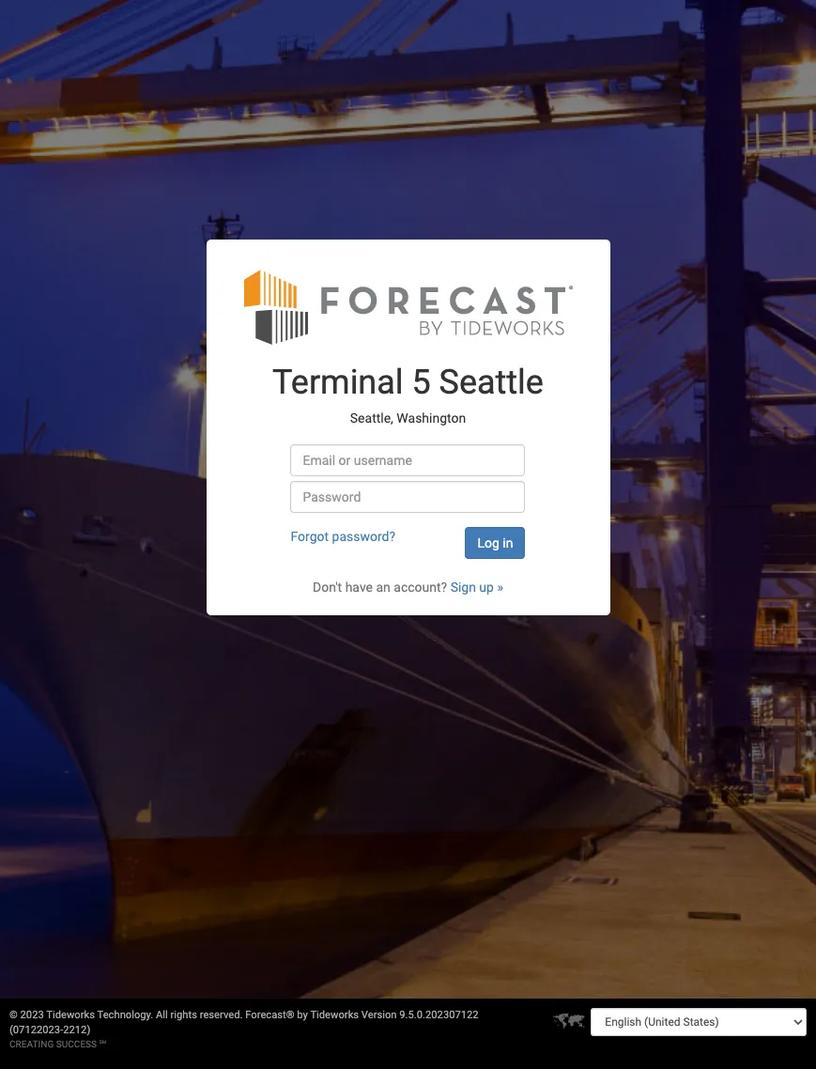 Task type: vqa. For each thing, say whether or not it's contained in the screenshot.
the inside ATTENTION! Demurrage does not accrue until containers are moved into deliverable locations. Please see chart below for available delivery locations. Once a container has been moved to an available location the last free day can be extended.
no



Task type: describe. For each thing, give the bounding box(es) containing it.
by
[[297, 1010, 308, 1022]]

reserved.
[[200, 1010, 243, 1022]]

all
[[156, 1010, 168, 1022]]

5
[[412, 363, 431, 403]]

don't have an account? sign up »
[[313, 580, 504, 595]]

©
[[9, 1010, 18, 1022]]

tideworks for 2023
[[46, 1010, 95, 1022]]

»
[[498, 580, 504, 595]]

log in button
[[466, 528, 526, 559]]

forgot password? link
[[291, 529, 396, 544]]

an
[[376, 580, 391, 595]]

seattle,
[[350, 411, 394, 426]]

washington
[[397, 411, 466, 426]]

Password password field
[[291, 481, 526, 513]]

password?
[[332, 529, 396, 544]]

success
[[56, 1040, 97, 1050]]

creating
[[9, 1040, 54, 1050]]

2023
[[20, 1010, 44, 1022]]



Task type: locate. For each thing, give the bounding box(es) containing it.
have
[[346, 580, 373, 595]]

forgot
[[291, 529, 329, 544]]

seattle
[[440, 363, 544, 403]]

forecast® by tideworks version 9.5.0.202307122 (07122023-2212) creating success ℠
[[9, 1010, 479, 1050]]

tideworks
[[46, 1010, 95, 1022], [311, 1010, 359, 1022]]

tideworks up 2212)
[[46, 1010, 95, 1022]]

2 tideworks from the left
[[311, 1010, 359, 1022]]

in
[[503, 536, 514, 551]]

don't
[[313, 580, 342, 595]]

© 2023 tideworks technology. all rights reserved.
[[9, 1010, 246, 1022]]

version
[[362, 1010, 397, 1022]]

forecast® by tideworks image
[[244, 268, 573, 346]]

(07122023-
[[9, 1025, 63, 1037]]

tideworks right by on the left bottom of page
[[311, 1010, 359, 1022]]

forecast®
[[246, 1010, 295, 1022]]

account?
[[394, 580, 448, 595]]

forgot password? log in
[[291, 529, 514, 551]]

log
[[478, 536, 500, 551]]

1 horizontal spatial tideworks
[[311, 1010, 359, 1022]]

0 horizontal spatial tideworks
[[46, 1010, 95, 1022]]

tideworks for by
[[311, 1010, 359, 1022]]

tideworks inside forecast® by tideworks version 9.5.0.202307122 (07122023-2212) creating success ℠
[[311, 1010, 359, 1022]]

℠
[[99, 1040, 106, 1050]]

terminal 5 seattle seattle, washington
[[273, 363, 544, 426]]

2212)
[[63, 1025, 91, 1037]]

9.5.0.202307122
[[400, 1010, 479, 1022]]

sign up » link
[[451, 580, 504, 595]]

technology.
[[97, 1010, 153, 1022]]

terminal
[[273, 363, 404, 403]]

sign
[[451, 580, 477, 595]]

up
[[480, 580, 494, 595]]

rights
[[171, 1010, 197, 1022]]

1 tideworks from the left
[[46, 1010, 95, 1022]]

Email or username text field
[[291, 445, 526, 477]]



